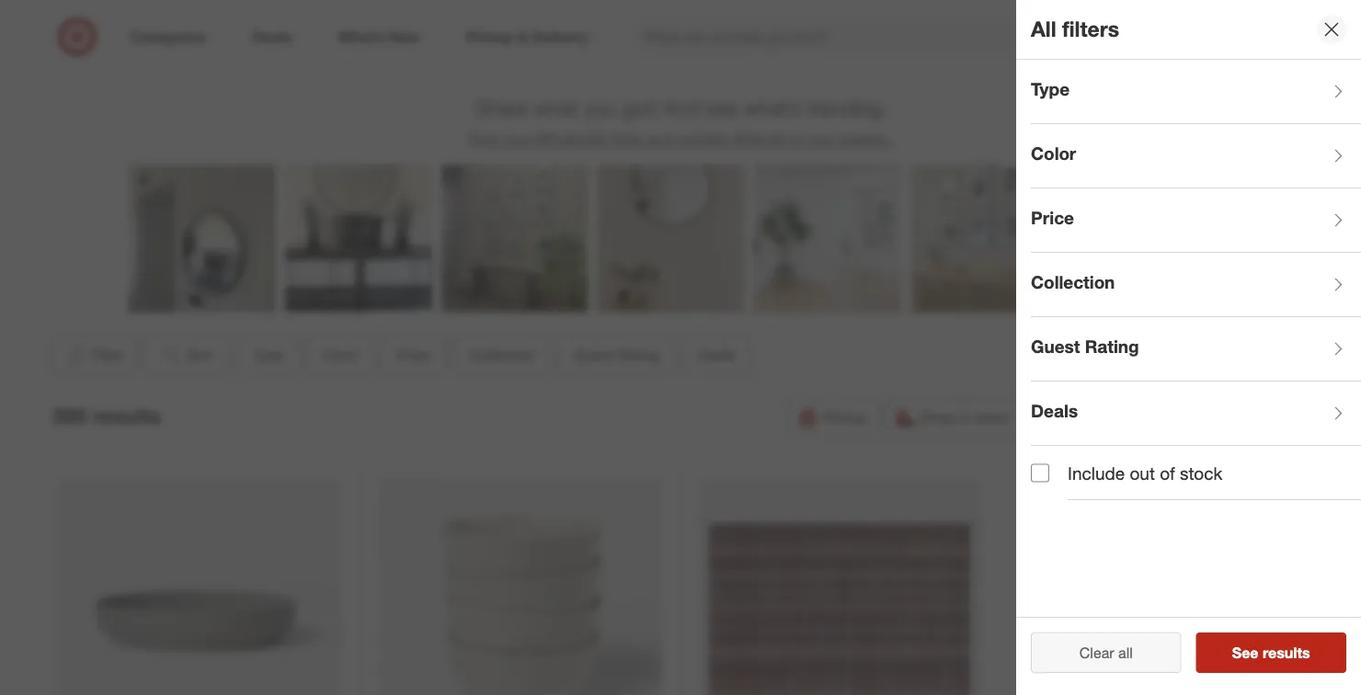 Task type: locate. For each thing, give the bounding box(es) containing it.
color button
[[1031, 124, 1362, 189], [307, 335, 374, 376]]

2 your from the left
[[807, 130, 836, 148]]

rugs
[[572, 44, 602, 60]]

in
[[792, 130, 803, 148], [960, 409, 971, 427]]

guest inside all filters dialog
[[1031, 336, 1080, 358]]

1 horizontal spatial rating
[[1085, 336, 1140, 358]]

0 vertical spatial color
[[1031, 143, 1077, 164]]

collection
[[1031, 272, 1115, 293], [469, 347, 536, 364]]

user image by @athomeangelique image
[[598, 165, 745, 312]]

1 vertical spatial deals
[[1031, 401, 1078, 422]]

0 horizontal spatial deals button
[[683, 335, 751, 376]]

results right 390
[[93, 403, 161, 429]]

rugs link
[[493, 0, 681, 62]]

0 vertical spatial collection
[[1031, 272, 1115, 293]]

all
[[1119, 644, 1133, 662]]

0 vertical spatial collection button
[[1031, 253, 1362, 317]]

guest rating button
[[1031, 317, 1362, 382], [559, 335, 676, 376]]

390
[[52, 403, 87, 429]]

1 horizontal spatial guest
[[1031, 336, 1080, 358]]

1 horizontal spatial your
[[807, 130, 836, 148]]

results right see
[[1263, 644, 1311, 662]]

share
[[475, 95, 528, 121]]

1 vertical spatial color
[[323, 347, 358, 364]]

1 horizontal spatial color
[[1031, 143, 1077, 164]]

guest
[[1031, 336, 1080, 358], [574, 347, 614, 364]]

filter button
[[52, 335, 137, 376]]

0 horizontal spatial guest rating button
[[559, 335, 676, 376]]

0 vertical spatial in
[[792, 130, 803, 148]]

1 horizontal spatial price button
[[1031, 189, 1362, 253]]

in left store
[[960, 409, 971, 427]]

1 horizontal spatial price
[[1031, 208, 1075, 229]]

price inside all filters dialog
[[1031, 208, 1075, 229]]

0 horizontal spatial price button
[[381, 335, 446, 376]]

include out of stock
[[1068, 463, 1223, 484]]

1 vertical spatial collection
[[469, 347, 536, 364]]

furniture link
[[117, 0, 305, 62]]

user image by @wickedhappywife image
[[285, 165, 432, 312]]

pickup button
[[789, 398, 879, 439]]

1 vertical spatial color button
[[307, 335, 374, 376]]

0 horizontal spatial guest
[[574, 347, 614, 364]]

out
[[1130, 463, 1155, 484]]

clear
[[1080, 644, 1115, 662]]

filter
[[91, 347, 123, 364]]

0 horizontal spatial type
[[253, 347, 284, 364]]

0 vertical spatial price
[[1031, 208, 1075, 229]]

price
[[1031, 208, 1075, 229], [397, 347, 431, 364]]

1 horizontal spatial results
[[1263, 644, 1311, 662]]

sort
[[186, 347, 214, 364]]

textilene woven plaid placemat - project 62™ image
[[699, 479, 982, 696]]

1 horizontal spatial type
[[1031, 79, 1070, 100]]

shop
[[921, 409, 956, 427]]

your down trending.
[[807, 130, 836, 148]]

1 vertical spatial deals button
[[1031, 382, 1362, 446]]

0 vertical spatial type
[[1031, 79, 1070, 100]]

see
[[706, 95, 738, 121]]

user image by @at.home.with.hilary image
[[1224, 165, 1362, 312]]

user image by @arielxbaker image
[[442, 165, 589, 312]]

results inside button
[[1263, 644, 1311, 662]]

0 horizontal spatial your
[[503, 130, 531, 148]]

What can we help you find? suggestions appear below search field
[[634, 17, 1092, 57]]

see results
[[1233, 644, 1311, 662]]

delivery
[[1133, 409, 1186, 427]]

Include out of stock checkbox
[[1031, 464, 1050, 483]]

collection button
[[1031, 253, 1362, 317], [454, 335, 551, 376]]

in right @target
[[792, 130, 803, 148]]

guest rating
[[1031, 336, 1140, 358], [574, 347, 660, 364]]

1 horizontal spatial type button
[[1031, 60, 1362, 124]]

curtains
[[938, 44, 987, 60]]

user image by @brennaberg image
[[129, 165, 276, 312]]

390 results
[[52, 403, 161, 429]]

color
[[1031, 143, 1077, 164], [323, 347, 358, 364]]

type down all
[[1031, 79, 1070, 100]]

0 horizontal spatial collection button
[[454, 335, 551, 376]]

36oz stoneware avesta dinner bowls - project 62™ image
[[58, 479, 342, 696], [58, 479, 342, 696]]

1 horizontal spatial deals
[[1031, 401, 1078, 422]]

collection inside all filters dialog
[[1031, 272, 1115, 293]]

day
[[1104, 409, 1129, 427]]

search button
[[1079, 17, 1123, 61]]

1 your from the left
[[503, 130, 531, 148]]

type button
[[1031, 60, 1362, 124], [237, 335, 300, 376]]

deals
[[699, 347, 736, 364], [1031, 401, 1078, 422]]

price button
[[1031, 189, 1362, 253], [381, 335, 446, 376]]

post your #project62 finds and mention @target in your caption.
[[469, 130, 892, 148]]

your right post
[[503, 130, 531, 148]]

0 horizontal spatial deals
[[699, 347, 736, 364]]

0 horizontal spatial color button
[[307, 335, 374, 376]]

store
[[975, 409, 1008, 427]]

1 horizontal spatial collection
[[1031, 272, 1115, 293]]

0 vertical spatial results
[[93, 403, 161, 429]]

same
[[1062, 409, 1100, 427]]

0 horizontal spatial color
[[323, 347, 358, 364]]

0 vertical spatial color button
[[1031, 124, 1362, 189]]

27oz stoneware avesta bowls - project 62™ image
[[379, 479, 662, 696], [379, 479, 662, 696]]

0 vertical spatial type button
[[1031, 60, 1362, 124]]

deals inside all filters dialog
[[1031, 401, 1078, 422]]

1'6"x2'6"/18"x30" hello doormat black - project 62™ image
[[1019, 479, 1303, 696], [1019, 479, 1303, 696]]

1 vertical spatial price
[[397, 347, 431, 364]]

see
[[1233, 644, 1259, 662]]

search
[[1079, 30, 1123, 47]]

all filters dialog
[[1017, 0, 1362, 696]]

and
[[647, 130, 672, 148]]

0 horizontal spatial type button
[[237, 335, 300, 376]]

1 vertical spatial results
[[1263, 644, 1311, 662]]

got!
[[622, 95, 657, 121]]

type
[[1031, 79, 1070, 100], [253, 347, 284, 364]]

0 vertical spatial deals button
[[683, 335, 751, 376]]

user image by @homewithsylviac image
[[1067, 165, 1214, 312]]

1 horizontal spatial guest rating button
[[1031, 317, 1362, 382]]

1 vertical spatial collection button
[[454, 335, 551, 376]]

results for 390 results
[[93, 403, 161, 429]]

0 vertical spatial price button
[[1031, 189, 1362, 253]]

rating
[[1085, 336, 1140, 358], [618, 347, 660, 364]]

results
[[93, 403, 161, 429], [1263, 644, 1311, 662]]

in inside button
[[960, 409, 971, 427]]

1 horizontal spatial deals button
[[1031, 382, 1362, 446]]

your
[[503, 130, 531, 148], [807, 130, 836, 148]]

0 horizontal spatial rating
[[618, 347, 660, 364]]

@target
[[734, 130, 788, 148]]

1 horizontal spatial in
[[960, 409, 971, 427]]

guest rating inside all filters dialog
[[1031, 336, 1140, 358]]

0 horizontal spatial results
[[93, 403, 161, 429]]

0 horizontal spatial in
[[792, 130, 803, 148]]

deals button
[[683, 335, 751, 376], [1031, 382, 1362, 446]]

1 vertical spatial in
[[960, 409, 971, 427]]

1 horizontal spatial guest rating
[[1031, 336, 1140, 358]]

of
[[1160, 463, 1175, 484]]

lighting
[[376, 44, 422, 60]]

shop in store
[[921, 409, 1008, 427]]

type right sort
[[253, 347, 284, 364]]

1 vertical spatial type button
[[237, 335, 300, 376]]



Task type: describe. For each thing, give the bounding box(es) containing it.
you
[[584, 95, 617, 121]]

furniture
[[185, 44, 236, 60]]

lighting link
[[305, 0, 493, 62]]

0 horizontal spatial collection
[[469, 347, 536, 364]]

clear all
[[1080, 644, 1133, 662]]

mention
[[676, 130, 730, 148]]

what's
[[744, 95, 802, 121]]

pickup
[[823, 409, 867, 427]]

stock
[[1180, 463, 1223, 484]]

storage
[[1128, 44, 1173, 60]]

post your #project62 finds and mention @target in your caption. link
[[469, 130, 892, 148]]

1 vertical spatial price button
[[381, 335, 446, 376]]

same day delivery button
[[1028, 398, 1198, 439]]

what
[[534, 95, 578, 121]]

storage link
[[1057, 0, 1245, 62]]

and
[[663, 95, 700, 121]]

post
[[469, 130, 499, 148]]

type inside all filters dialog
[[1031, 79, 1070, 100]]

0 vertical spatial deals
[[699, 347, 736, 364]]

filters
[[1063, 16, 1120, 42]]

bath
[[761, 44, 788, 60]]

#project62
[[536, 130, 607, 148]]

color inside all filters dialog
[[1031, 143, 1077, 164]]

same day delivery
[[1062, 409, 1186, 427]]

curtains link
[[869, 0, 1057, 62]]

guest rating button inside all filters dialog
[[1031, 317, 1362, 382]]

all filters
[[1031, 16, 1120, 42]]

shop in store button
[[887, 398, 1020, 439]]

trending.
[[808, 95, 887, 121]]

see results button
[[1196, 633, 1347, 673]]

1 horizontal spatial collection button
[[1031, 253, 1362, 317]]

all
[[1031, 16, 1057, 42]]

user image by @everydaywithmrsj image
[[911, 165, 1058, 312]]

finds
[[611, 130, 643, 148]]

user image by @martamccue image
[[754, 165, 902, 312]]

rating inside all filters dialog
[[1085, 336, 1140, 358]]

share what you got! and see what's trending.
[[475, 95, 887, 121]]

caption.
[[840, 130, 892, 148]]

price button inside all filters dialog
[[1031, 189, 1362, 253]]

clear all button
[[1031, 633, 1182, 673]]

1 vertical spatial type
[[253, 347, 284, 364]]

0 horizontal spatial price
[[397, 347, 431, 364]]

0 horizontal spatial guest rating
[[574, 347, 660, 364]]

include
[[1068, 463, 1125, 484]]

sort button
[[145, 335, 230, 376]]

results for see results
[[1263, 644, 1311, 662]]

bath link
[[681, 0, 869, 62]]

1 horizontal spatial color button
[[1031, 124, 1362, 189]]



Task type: vqa. For each thing, say whether or not it's contained in the screenshot.
Share
yes



